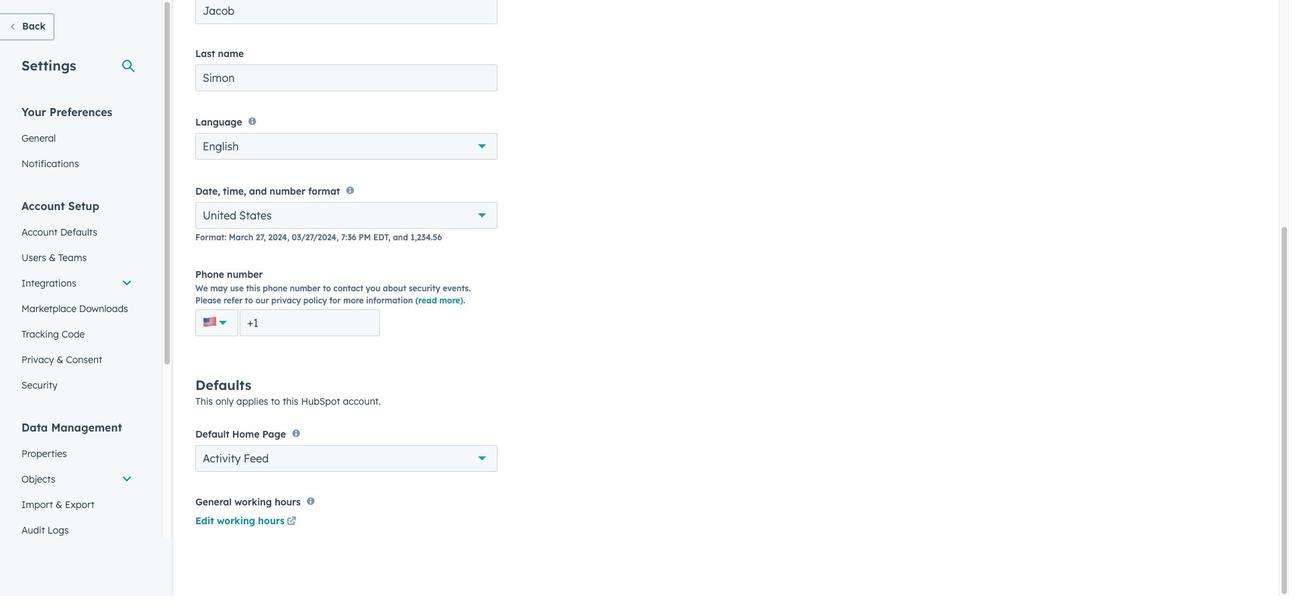 Task type: describe. For each thing, give the bounding box(es) containing it.
data management element
[[13, 420, 140, 543]]

link opens in a new window image
[[287, 517, 296, 527]]

your preferences element
[[13, 105, 140, 177]]



Task type: vqa. For each thing, say whether or not it's contained in the screenshot.
Link opens in a new window image
yes



Task type: locate. For each thing, give the bounding box(es) containing it.
account setup element
[[13, 199, 140, 398]]

link opens in a new window image
[[287, 515, 296, 531]]

None telephone field
[[240, 309, 380, 336]]

None text field
[[195, 0, 498, 24]]

None text field
[[195, 64, 498, 91]]



